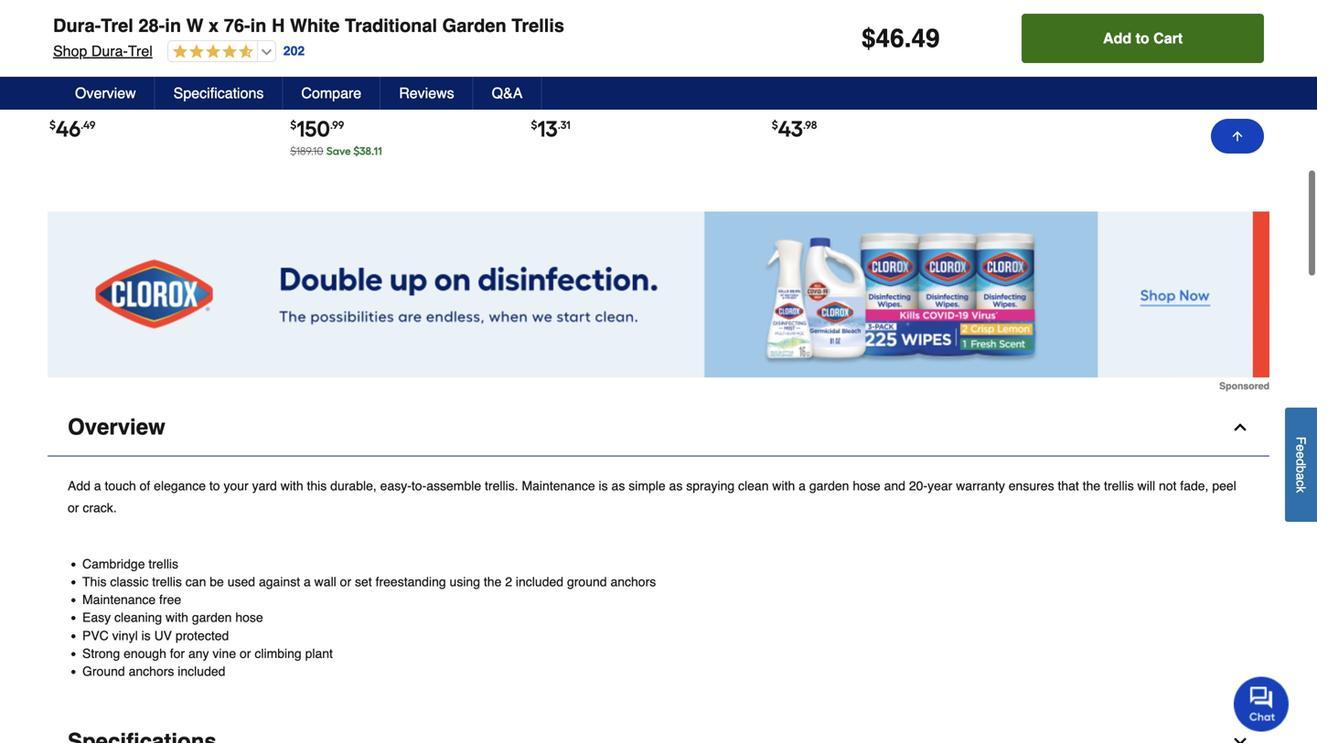Task type: describe. For each thing, give the bounding box(es) containing it.
is inside add a touch of elegance to your yard with this durable, easy-to-assemble trellis. maintenance is as simple as spraying clean with a garden hose and 20-year warranty ensures that the trellis will not fade, peel or crack.
[[599, 444, 608, 459]]

b
[[1294, 466, 1308, 473]]

a inside button
[[1294, 473, 1308, 480]]

thriving design
[[531, 16, 621, 32]]

that
[[1058, 444, 1079, 459]]

1 horizontal spatial 28-
[[138, 15, 165, 36]]

maintenance inside add a touch of elegance to your yard with this durable, easy-to-assemble trellis. maintenance is as simple as spraying clean with a garden hose and 20-year warranty ensures that the trellis will not fade, peel or crack.
[[522, 444, 595, 459]]

included
[[178, 630, 225, 644]]

20-
[[909, 444, 928, 459]]

w for 46
[[136, 16, 149, 32]]

(500-
[[806, 35, 836, 50]]

cleaning
[[114, 576, 162, 591]]

spraying
[[686, 444, 735, 459]]

fade,
[[1180, 444, 1209, 459]]

of
[[140, 444, 150, 459]]

150 list item
[[290, 0, 488, 133]]

and
[[884, 444, 905, 459]]

46 inside list item
[[56, 81, 81, 107]]

traditional inside 28-in w x 76-in h white traditional garden trellis
[[49, 35, 112, 50]]

h for 150
[[425, 16, 434, 32]]

dura-trel 28-in w x 76-in h white traditional garden trellis
[[53, 15, 564, 36]]

enough
[[124, 612, 166, 626]]

anchors
[[129, 630, 174, 644]]

h for 46
[[191, 16, 200, 32]]

plant
[[305, 612, 333, 626]]

elegance
[[154, 444, 206, 459]]

2 horizontal spatial garden
[[442, 15, 506, 36]]

free
[[159, 558, 181, 573]]

white for 150
[[437, 16, 472, 32]]

.99
[[330, 84, 344, 97]]

add for add to cart
[[1103, 30, 1132, 47]]

1 e from the top
[[1294, 445, 1308, 452]]

year
[[928, 444, 952, 459]]

for
[[170, 612, 185, 626]]

1 as from the left
[[611, 444, 625, 459]]

specifications button
[[155, 77, 283, 110]]

peel
[[1212, 444, 1236, 459]]

add to cart
[[1103, 30, 1183, 47]]

q&a button
[[473, 77, 542, 110]]

chat invite button image
[[1234, 676, 1290, 732]]

arbor
[[338, 35, 371, 50]]

garden inside 5.3-ft w x 7-ft h white garden arbor
[[290, 35, 335, 50]]

arrow up image
[[1230, 129, 1245, 144]]

in inside 14-in nylon zip ties off- white (500-pack)
[[839, 16, 849, 32]]

protected
[[176, 594, 229, 608]]

clean
[[738, 444, 769, 459]]

compare button
[[283, 77, 381, 110]]

cart
[[1154, 30, 1183, 47]]

hose inside add a touch of elegance to your yard with this durable, easy-to-assemble trellis. maintenance is as simple as spraying clean with a garden hose and 20-year warranty ensures that the trellis will not fade, peel or crack.
[[853, 444, 881, 459]]

f
[[1294, 437, 1308, 445]]

1 horizontal spatial h
[[272, 15, 285, 36]]

chevron up image
[[1231, 384, 1249, 402]]

150
[[297, 81, 330, 107]]

ensures
[[1009, 444, 1054, 459]]

white
[[772, 35, 803, 50]]

dura-trel for 46
[[49, 16, 102, 32]]

to inside add a touch of elegance to your yard with this durable, easy-to-assemble trellis. maintenance is as simple as spraying clean with a garden hose and 20-year warranty ensures that the trellis will not fade, peel or crack.
[[209, 444, 220, 459]]

$ 13
[[531, 81, 558, 107]]

1 horizontal spatial 76-
[[224, 15, 250, 36]]

overview button
[[57, 77, 155, 110]]

0 horizontal spatial a
[[94, 444, 101, 459]]

f e e d b a c k
[[1294, 437, 1308, 493]]

$ 46 . 49
[[862, 24, 940, 53]]

design
[[582, 16, 621, 32]]

add to cart button
[[1022, 14, 1264, 63]]

to-
[[411, 444, 426, 459]]

shop dura-trel
[[53, 43, 153, 59]]

will
[[1137, 444, 1155, 459]]

crack.
[[83, 466, 117, 481]]

.
[[904, 24, 911, 53]]

reviews button
[[381, 77, 473, 110]]

yard
[[252, 444, 277, 459]]

assemble
[[426, 444, 481, 459]]

1 horizontal spatial trellis
[[511, 15, 564, 36]]

1 horizontal spatial x
[[209, 15, 219, 36]]

climbing
[[255, 612, 302, 626]]

trellis
[[1104, 444, 1134, 459]]

uv
[[154, 594, 172, 608]]

specifications
[[173, 85, 264, 102]]

x for 150
[[395, 16, 401, 32]]

any
[[188, 612, 209, 626]]

reviews
[[399, 85, 454, 102]]

49
[[911, 24, 940, 53]]

maintenance free easy cleaning with garden hose pvc vinyl is uv protected strong enough for any vine or climbing plant ground anchors included
[[82, 558, 333, 644]]

vine
[[213, 612, 236, 626]]

thriving
[[531, 16, 579, 32]]

28- inside 28-in w x 76-in h white traditional garden trellis
[[105, 16, 123, 32]]

38.11
[[359, 110, 382, 123]]

2 as from the left
[[669, 444, 683, 459]]

7-
[[404, 16, 413, 32]]

trel inside 46 list item
[[81, 16, 102, 32]]

13
[[537, 81, 558, 107]]

pack)
[[836, 35, 868, 50]]

w for 150
[[379, 16, 392, 32]]

1 horizontal spatial traditional
[[345, 15, 437, 36]]

c
[[1294, 480, 1308, 487]]

x for 46
[[152, 16, 159, 32]]

5.3-ft w x 7-ft h white garden arbor
[[290, 16, 472, 50]]



Task type: vqa. For each thing, say whether or not it's contained in the screenshot.
elegance
yes



Task type: locate. For each thing, give the bounding box(es) containing it.
0 vertical spatial add
[[1103, 30, 1132, 47]]

2 horizontal spatial w
[[379, 16, 392, 32]]

w inside 5.3-ft w x 7-ft h white garden arbor
[[379, 16, 392, 32]]

garden inside add a touch of elegance to your yard with this durable, easy-to-assemble trellis. maintenance is as simple as spraying clean with a garden hose and 20-year warranty ensures that the trellis will not fade, peel or crack.
[[809, 444, 849, 459]]

this
[[307, 444, 327, 459]]

white up "202"
[[290, 15, 340, 36]]

0 horizontal spatial as
[[611, 444, 625, 459]]

$ left zip
[[862, 24, 876, 53]]

14-
[[823, 16, 839, 32]]

1 14-in nylon zip ties off- white (500-pack) link from the top
[[772, 0, 970, 133]]

hose
[[853, 444, 881, 459], [235, 576, 263, 591]]

x up 4.6 stars image
[[209, 15, 219, 36]]

0 horizontal spatial garden
[[115, 35, 159, 50]]

14-in nylon zip ties off- white (500-pack) link inside list item
[[772, 16, 958, 50]]

k
[[1294, 487, 1308, 493]]

white for 46
[[203, 16, 238, 32]]

warranty
[[956, 444, 1005, 459]]

white right 7- in the top of the page
[[437, 16, 472, 32]]

your
[[224, 444, 249, 459]]

compare
[[301, 85, 361, 102]]

trellis up specifications
[[162, 35, 194, 50]]

garden
[[442, 15, 506, 36], [115, 35, 159, 50], [290, 35, 335, 50]]

dura- inside 46 list item
[[49, 16, 81, 32]]

2 14-in nylon zip ties off- white (500-pack) link from the top
[[772, 16, 958, 50]]

add left cart
[[1103, 30, 1132, 47]]

0 vertical spatial garden
[[809, 444, 849, 459]]

garden left arbor
[[290, 35, 335, 50]]

off-
[[935, 16, 958, 32]]

0 horizontal spatial w
[[136, 16, 149, 32]]

not
[[1159, 444, 1177, 459]]

maintenance inside maintenance free easy cleaning with garden hose pvc vinyl is uv protected strong enough for any vine or climbing plant ground anchors included
[[82, 558, 156, 573]]

shop
[[53, 43, 87, 59]]

0 horizontal spatial to
[[209, 444, 220, 459]]

h
[[272, 15, 285, 36], [191, 16, 200, 32], [425, 16, 434, 32]]

0 horizontal spatial garden
[[192, 576, 232, 591]]

dura-
[[53, 15, 101, 36], [49, 16, 81, 32], [290, 16, 322, 32], [91, 43, 128, 59]]

hose inside maintenance free easy cleaning with garden hose pvc vinyl is uv protected strong enough for any vine or climbing plant ground anchors included
[[235, 576, 263, 591]]

x up the shop dura-trel
[[152, 16, 159, 32]]

76-
[[224, 15, 250, 36], [162, 16, 178, 32]]

maintenance right trellis.
[[522, 444, 595, 459]]

is inside maintenance free easy cleaning with garden hose pvc vinyl is uv protected strong enough for any vine or climbing plant ground anchors included
[[141, 594, 151, 608]]

46 .49
[[56, 81, 95, 107]]

add inside add a touch of elegance to your yard with this durable, easy-to-assemble trellis. maintenance is as simple as spraying clean with a garden hose and 20-year warranty ensures that the trellis will not fade, peel or crack.
[[68, 444, 90, 459]]

2 vertical spatial $
[[353, 110, 359, 123]]

$ right q&a
[[531, 84, 537, 97]]

1 vertical spatial add
[[68, 444, 90, 459]]

$ inside $ 13
[[531, 84, 537, 97]]

$
[[862, 24, 876, 53], [531, 84, 537, 97], [353, 110, 359, 123]]

white
[[290, 15, 340, 36], [203, 16, 238, 32], [437, 16, 472, 32]]

1 vertical spatial is
[[141, 594, 151, 608]]

0 horizontal spatial add
[[68, 444, 90, 459]]

advertisement region
[[48, 177, 1270, 357]]

5.3-
[[346, 16, 367, 32]]

1 horizontal spatial garden
[[809, 444, 849, 459]]

with right clean
[[772, 444, 795, 459]]

maintenance
[[522, 444, 595, 459], [82, 558, 156, 573]]

h right 7- in the top of the page
[[425, 16, 434, 32]]

w left 7- in the top of the page
[[379, 16, 392, 32]]

2 horizontal spatial a
[[1294, 473, 1308, 480]]

e up b
[[1294, 452, 1308, 459]]

a up crack.
[[94, 444, 101, 459]]

thriving design link
[[531, 16, 721, 50]]

as left simple on the bottom of the page
[[611, 444, 625, 459]]

a right clean
[[799, 444, 806, 459]]

1 horizontal spatial $
[[531, 84, 537, 97]]

touch
[[105, 444, 136, 459]]

1 horizontal spatial garden
[[290, 35, 335, 50]]

nylon
[[852, 16, 885, 32]]

with left this
[[281, 444, 303, 459]]

2 horizontal spatial white
[[437, 16, 472, 32]]

13 list item
[[531, 0, 729, 133]]

simple
[[629, 444, 666, 459]]

dura-trel inside 46 list item
[[49, 16, 102, 32]]

hose up 'vine'
[[235, 576, 263, 591]]

h inside 5.3-ft w x 7-ft h white garden arbor
[[425, 16, 434, 32]]

$ right save
[[353, 110, 359, 123]]

0 horizontal spatial hose
[[235, 576, 263, 591]]

overview
[[75, 85, 136, 102]]

ground
[[82, 630, 125, 644]]

.49
[[81, 84, 95, 97]]

$ for 13
[[531, 84, 537, 97]]

white up 4.6 stars image
[[203, 16, 238, 32]]

trellis
[[511, 15, 564, 36], [162, 35, 194, 50]]

0 horizontal spatial dura-trel
[[49, 16, 102, 32]]

0 horizontal spatial 46
[[56, 81, 81, 107]]

as
[[611, 444, 625, 459], [669, 444, 683, 459]]

1 horizontal spatial 46
[[876, 24, 904, 53]]

x inside 5.3-ft w x 7-ft h white garden arbor
[[395, 16, 401, 32]]

or left crack.
[[68, 466, 79, 481]]

1 vertical spatial or
[[240, 612, 251, 626]]

1 horizontal spatial is
[[599, 444, 608, 459]]

2 horizontal spatial h
[[425, 16, 434, 32]]

strong
[[82, 612, 120, 626]]

46 list item
[[49, 0, 247, 133]]

is
[[599, 444, 608, 459], [141, 594, 151, 608]]

0 vertical spatial or
[[68, 466, 79, 481]]

1 horizontal spatial hose
[[853, 444, 881, 459]]

0 vertical spatial hose
[[853, 444, 881, 459]]

1 vertical spatial to
[[209, 444, 220, 459]]

1 vertical spatial maintenance
[[82, 558, 156, 573]]

2 horizontal spatial with
[[772, 444, 795, 459]]

1 horizontal spatial as
[[669, 444, 683, 459]]

with
[[281, 444, 303, 459], [772, 444, 795, 459], [166, 576, 188, 591]]

0 vertical spatial maintenance
[[522, 444, 595, 459]]

202
[[283, 44, 305, 58]]

garden up protected
[[192, 576, 232, 591]]

0 horizontal spatial traditional
[[49, 35, 112, 50]]

0 vertical spatial to
[[1136, 30, 1149, 47]]

dura-trel
[[49, 16, 102, 32], [290, 16, 343, 32]]

2 horizontal spatial $
[[862, 24, 876, 53]]

1 horizontal spatial with
[[281, 444, 303, 459]]

1 horizontal spatial or
[[240, 612, 251, 626]]

is left simple on the bottom of the page
[[599, 444, 608, 459]]

zip
[[888, 16, 906, 32]]

$ inside 150 list item
[[353, 110, 359, 123]]

1 dura-trel from the left
[[49, 16, 102, 32]]

46
[[876, 24, 904, 53], [56, 81, 81, 107]]

1 horizontal spatial a
[[799, 444, 806, 459]]

vinyl
[[112, 594, 138, 608]]

1 horizontal spatial w
[[186, 15, 204, 36]]

or inside maintenance free easy cleaning with garden hose pvc vinyl is uv protected strong enough for any vine or climbing plant ground anchors included
[[240, 612, 251, 626]]

chevron down image
[[1231, 698, 1249, 717]]

the
[[1083, 444, 1101, 459]]

14-in nylon zip ties off- white (500-pack) list item
[[772, 0, 970, 133]]

with inside maintenance free easy cleaning with garden hose pvc vinyl is uv protected strong enough for any vine or climbing plant ground anchors included
[[166, 576, 188, 591]]

0 vertical spatial $
[[862, 24, 876, 53]]

add
[[1103, 30, 1132, 47], [68, 444, 90, 459]]

w
[[186, 15, 204, 36], [136, 16, 149, 32], [379, 16, 392, 32]]

d
[[1294, 459, 1308, 466]]

0 horizontal spatial h
[[191, 16, 200, 32]]

dura- inside 150 list item
[[290, 16, 322, 32]]

to left your
[[209, 444, 220, 459]]

garden inside 28-in w x 76-in h white traditional garden trellis
[[115, 35, 159, 50]]

w up 4.6 stars image
[[186, 15, 204, 36]]

1 horizontal spatial maintenance
[[522, 444, 595, 459]]

trellis.
[[485, 444, 518, 459]]

trellis inside 28-in w x 76-in h white traditional garden trellis
[[162, 35, 194, 50]]

0 horizontal spatial $
[[353, 110, 359, 123]]

ft up arbor
[[367, 16, 375, 32]]

w up the shop dura-trel
[[136, 16, 149, 32]]

0 horizontal spatial trellis
[[162, 35, 194, 50]]

0 horizontal spatial is
[[141, 594, 151, 608]]

76- inside 28-in w x 76-in h white traditional garden trellis
[[162, 16, 178, 32]]

14-in nylon zip ties off- white (500-pack)
[[772, 16, 958, 50]]

4.6 stars image
[[168, 44, 253, 61]]

or right 'vine'
[[240, 612, 251, 626]]

to inside button
[[1136, 30, 1149, 47]]

ft
[[367, 16, 375, 32], [413, 16, 422, 32]]

h up "202"
[[272, 15, 285, 36]]

white inside 5.3-ft w x 7-ft h white garden arbor
[[437, 16, 472, 32]]

1 horizontal spatial dura-trel
[[290, 16, 343, 32]]

2 ft from the left
[[413, 16, 422, 32]]

0 horizontal spatial 28-
[[105, 16, 123, 32]]

2 e from the top
[[1294, 452, 1308, 459]]

trel inside 150 list item
[[322, 16, 343, 32]]

q&a
[[492, 85, 523, 102]]

0 horizontal spatial x
[[152, 16, 159, 32]]

1 horizontal spatial white
[[290, 15, 340, 36]]

garden
[[809, 444, 849, 459], [192, 576, 232, 591]]

trellis left design on the left of the page
[[511, 15, 564, 36]]

in
[[165, 15, 181, 36], [250, 15, 267, 36], [123, 16, 133, 32], [178, 16, 188, 32], [839, 16, 849, 32]]

1 vertical spatial 46
[[56, 81, 81, 107]]

x left 7- in the top of the page
[[395, 16, 401, 32]]

1 vertical spatial garden
[[192, 576, 232, 591]]

maintenance up cleaning
[[82, 558, 156, 573]]

add for add a touch of elegance to your yard with this durable, easy-to-assemble trellis. maintenance is as simple as spraying clean with a garden hose and 20-year warranty ensures that the trellis will not fade, peel or crack.
[[68, 444, 90, 459]]

w inside 28-in w x 76-in h white traditional garden trellis
[[136, 16, 149, 32]]

h inside 28-in w x 76-in h white traditional garden trellis
[[191, 16, 200, 32]]

to left cart
[[1136, 30, 1149, 47]]

0 horizontal spatial maintenance
[[82, 558, 156, 573]]

dura-trel inside 150 list item
[[290, 16, 343, 32]]

0 horizontal spatial or
[[68, 466, 79, 481]]

dura-trel for 150
[[290, 16, 343, 32]]

save
[[326, 110, 351, 123]]

0 horizontal spatial white
[[203, 16, 238, 32]]

easy-
[[380, 444, 412, 459]]

f e e d b a c k button
[[1285, 408, 1317, 522]]

0 vertical spatial is
[[599, 444, 608, 459]]

h up 4.6 stars image
[[191, 16, 200, 32]]

1 horizontal spatial add
[[1103, 30, 1132, 47]]

150 .99
[[297, 81, 344, 107]]

2 horizontal spatial x
[[395, 16, 401, 32]]

pvc
[[82, 594, 109, 608]]

0 vertical spatial 46
[[876, 24, 904, 53]]

traditional
[[345, 15, 437, 36], [49, 35, 112, 50]]

with down free
[[166, 576, 188, 591]]

1 ft from the left
[[367, 16, 375, 32]]

white inside 28-in w x 76-in h white traditional garden trellis
[[203, 16, 238, 32]]

ties
[[909, 16, 932, 32]]

add a touch of elegance to your yard with this durable, easy-to-assemble trellis. maintenance is as simple as spraying clean with a garden hose and 20-year warranty ensures that the trellis will not fade, peel or crack.
[[68, 444, 1236, 481]]

0 horizontal spatial ft
[[367, 16, 375, 32]]

or inside add a touch of elegance to your yard with this durable, easy-to-assemble trellis. maintenance is as simple as spraying clean with a garden hose and 20-year warranty ensures that the trellis will not fade, peel or crack.
[[68, 466, 79, 481]]

garden left and
[[809, 444, 849, 459]]

e up d
[[1294, 445, 1308, 452]]

garden up overview button
[[115, 35, 159, 50]]

a
[[94, 444, 101, 459], [799, 444, 806, 459], [1294, 473, 1308, 480]]

0 horizontal spatial 76-
[[162, 16, 178, 32]]

1 vertical spatial $
[[531, 84, 537, 97]]

add up crack.
[[68, 444, 90, 459]]

a up k
[[1294, 473, 1308, 480]]

ft right 5.3-
[[413, 16, 422, 32]]

1 vertical spatial hose
[[235, 576, 263, 591]]

add inside button
[[1103, 30, 1132, 47]]

garden right 7- in the top of the page
[[442, 15, 506, 36]]

$189.10
[[290, 110, 323, 123]]

dura-trel up "shop"
[[49, 16, 102, 32]]

as right simple on the bottom of the page
[[669, 444, 683, 459]]

hose left and
[[853, 444, 881, 459]]

is left "uv"
[[141, 594, 151, 608]]

or
[[68, 466, 79, 481], [240, 612, 251, 626]]

2 dura-trel from the left
[[290, 16, 343, 32]]

28-in w x 76-in h white traditional garden trellis
[[49, 16, 238, 50]]

0 horizontal spatial with
[[166, 576, 188, 591]]

$ for 46
[[862, 24, 876, 53]]

1 horizontal spatial to
[[1136, 30, 1149, 47]]

dura-trel up "202"
[[290, 16, 343, 32]]

x inside 28-in w x 76-in h white traditional garden trellis
[[152, 16, 159, 32]]

garden inside maintenance free easy cleaning with garden hose pvc vinyl is uv protected strong enough for any vine or climbing plant ground anchors included
[[192, 576, 232, 591]]

$189.10 save $ 38.11
[[290, 110, 382, 123]]

1 horizontal spatial ft
[[413, 16, 422, 32]]



